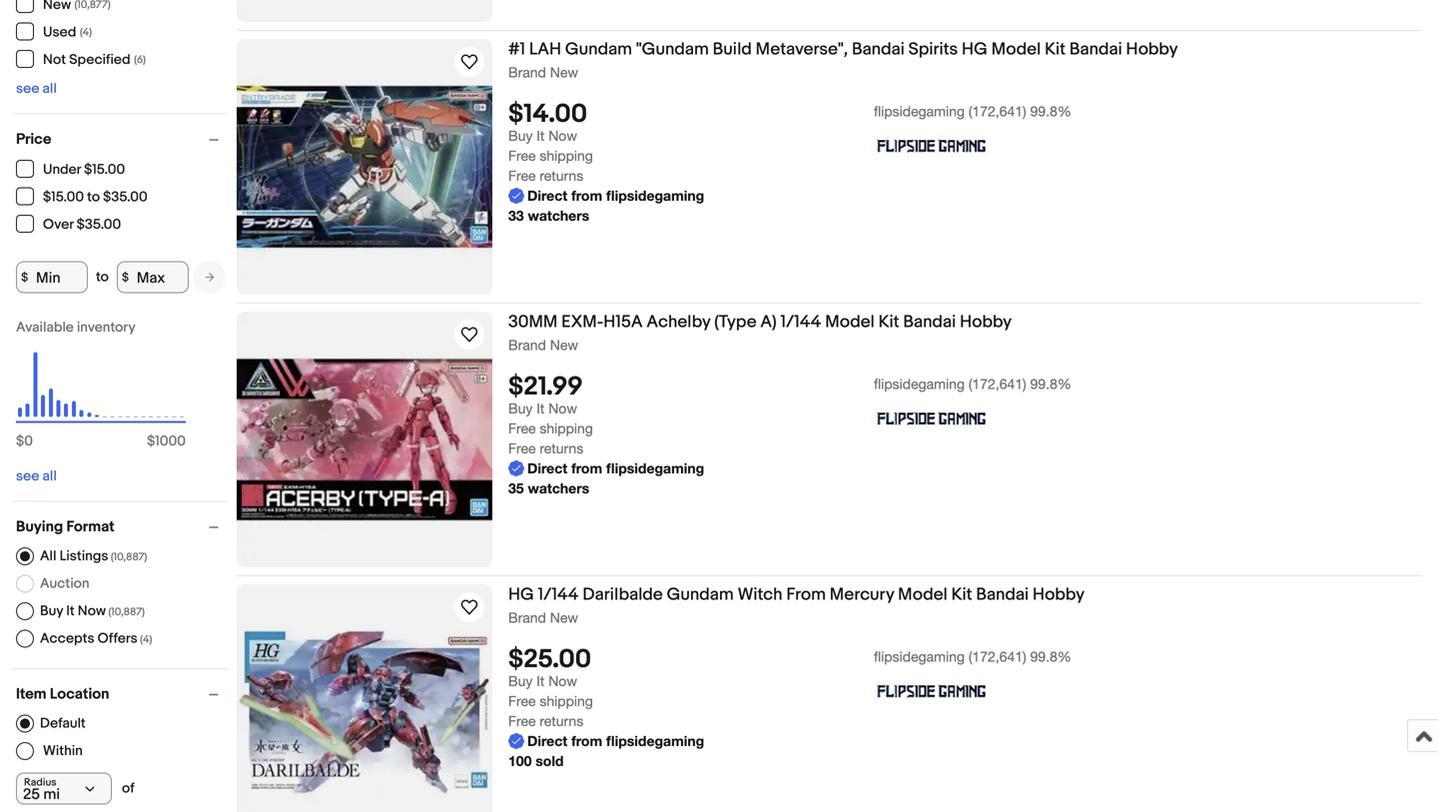 Task type: locate. For each thing, give the bounding box(es) containing it.
1 vertical spatial see all
[[16, 468, 57, 485]]

mercury
[[830, 584, 894, 605]]

from
[[571, 188, 603, 204], [571, 460, 603, 477], [571, 733, 603, 749]]

kit inside 30mm exm-h15a achelby (type a) 1/144 model kit bandai hobby brand new
[[879, 312, 900, 333]]

2 direct from flipsidegaming text field from the top
[[508, 731, 705, 751]]

2 vertical spatial visit flipsidegaming ebay store! image
[[874, 672, 988, 711]]

shipping down $21.99
[[540, 420, 593, 437]]

0 vertical spatial direct
[[527, 188, 568, 204]]

2 new from the top
[[550, 337, 578, 353]]

watch 30mm exm-h15a achelby (type a) 1/144 model kit bandai hobby image
[[458, 323, 482, 347]]

$35.00 inside $15.00 to $35.00 link
[[103, 189, 148, 206]]

model for $21.99
[[825, 312, 875, 333]]

see all down the not
[[16, 80, 57, 97]]

free shipping free returns direct from flipsidegaming 33 watchers
[[508, 148, 705, 224]]

default
[[40, 715, 86, 732]]

$15.00 inside under $15.00 link
[[84, 161, 125, 178]]

it up free shipping free returns direct from flipsidegaming 33 watchers
[[537, 128, 545, 144]]

hgtwfm 1/144 #26 gundam calibarn model kit bandai hobby image
[[237, 0, 492, 22]]

flipsidegaming (172,641) 99.8% buy it now
[[508, 103, 1072, 144], [508, 376, 1072, 417], [508, 649, 1072, 689]]

2 horizontal spatial kit
[[1045, 39, 1066, 60]]

$ up buying
[[16, 433, 24, 450]]

3 99.8% from the top
[[1031, 649, 1072, 665]]

3 (172,641) from the top
[[969, 649, 1027, 665]]

(172,641) down hg 1/144 darilbalde gundam witch from mercury model kit bandai hobby 'link'
[[969, 649, 1027, 665]]

1 vertical spatial flipsidegaming (172,641) 99.8% buy it now
[[508, 376, 1072, 417]]

hobby inside 30mm exm-h15a achelby (type a) 1/144 model kit bandai hobby brand new
[[960, 312, 1012, 333]]

hobby inside #1 lah gundam "gundam build metaverse", bandai spirits hg model kit bandai hobby brand new
[[1126, 39, 1178, 60]]

1 vertical spatial direct from flipsidegaming text field
[[508, 731, 705, 751]]

 (10,887) items text field for now
[[106, 606, 145, 619]]

watch hg 1/144 darilbalde gundam witch from mercury model kit bandai hobby image
[[458, 595, 482, 619]]

flipsidegaming inside free shipping free returns direct from flipsidegaming 100 sold
[[606, 733, 705, 749]]

$ up buying format dropdown button
[[147, 433, 155, 450]]

1 visit flipsidegaming ebay store! image from the top
[[874, 126, 988, 166]]

flipsidegaming (172,641) 99.8% buy it now down metaverse",
[[508, 103, 1072, 144]]

1000
[[155, 433, 186, 450]]

brand for $21.99
[[508, 337, 546, 353]]

$25.00
[[508, 645, 592, 676]]

lah
[[529, 39, 561, 60]]

$35.00 down $15.00 to $35.00 in the top left of the page
[[77, 216, 121, 233]]

buy
[[508, 128, 533, 144], [508, 400, 533, 417], [40, 603, 63, 620], [508, 673, 533, 689]]

all
[[42, 80, 57, 97], [42, 468, 57, 485]]

now
[[549, 128, 577, 144], [549, 400, 577, 417], [78, 603, 106, 620], [549, 673, 577, 689]]

spirits
[[909, 39, 958, 60]]

model right a) on the top right of page
[[825, 312, 875, 333]]

model right spirits
[[992, 39, 1041, 60]]

see down 0
[[16, 468, 39, 485]]

new up the $25.00
[[550, 609, 578, 626]]

3 brand from the top
[[508, 609, 546, 626]]

2 returns from the top
[[540, 440, 584, 457]]

used
[[43, 24, 76, 41]]

2 vertical spatial 99.8%
[[1031, 649, 1072, 665]]

bandai inside 30mm exm-h15a achelby (type a) 1/144 model kit bandai hobby brand new
[[903, 312, 956, 333]]

gundam right lah
[[565, 39, 632, 60]]

(10,887) inside buy it now (10,887)
[[108, 606, 145, 619]]

0 vertical spatial $15.00
[[84, 161, 125, 178]]

100
[[508, 753, 532, 769]]

graph of available inventory between $0 and $1000+ image
[[16, 319, 186, 460]]

1 vertical spatial $15.00
[[43, 189, 84, 206]]

hg 1/144 darilbalde gundam witch from mercury model kit bandai hobby link
[[508, 584, 1423, 609]]

available inventory
[[16, 319, 136, 336]]

shipping
[[540, 148, 593, 164], [540, 420, 593, 437], [540, 693, 593, 709]]

under $15.00 link
[[16, 160, 126, 178]]

see all for 2nd see all button from the bottom
[[16, 80, 57, 97]]

#1 lah gundam "gundam build metaverse", bandai spirits hg model kit bandai hobby heading
[[508, 39, 1178, 60]]

returns for $14.00
[[540, 168, 584, 184]]

model right mercury
[[898, 584, 948, 605]]

visit flipsidegaming ebay store! image
[[874, 126, 988, 166], [874, 399, 988, 439], [874, 672, 988, 711]]

0 horizontal spatial kit
[[879, 312, 900, 333]]

bandai inside hg 1/144 darilbalde gundam witch from mercury model kit bandai hobby brand new
[[976, 584, 1029, 605]]

0 vertical spatial gundam
[[565, 39, 632, 60]]

2 from from the top
[[571, 460, 603, 477]]

visit flipsidegaming ebay store! image for $21.99
[[874, 399, 988, 439]]

1 vertical spatial 1/144
[[538, 584, 579, 605]]

watchers right 33
[[528, 207, 590, 224]]

1 direct from the top
[[527, 188, 568, 204]]

1 99.8% from the top
[[1031, 103, 1072, 120]]

1 horizontal spatial (4)
[[140, 633, 152, 646]]

from inside free shipping free returns direct from flipsidegaming 100 sold
[[571, 733, 603, 749]]

1 vertical spatial kit
[[879, 312, 900, 333]]

see all button down 0
[[16, 468, 57, 485]]

3 returns from the top
[[540, 713, 584, 729]]

1 horizontal spatial hg
[[962, 39, 988, 60]]

returns inside free shipping free returns direct from flipsidegaming 35 watchers
[[540, 440, 584, 457]]

from inside free shipping free returns direct from flipsidegaming 33 watchers
[[571, 188, 603, 204]]

1 new from the top
[[550, 64, 578, 80]]

item
[[16, 685, 47, 703]]

free down $21.99
[[508, 420, 536, 437]]

1 watchers from the top
[[528, 207, 590, 224]]

1 vertical spatial new
[[550, 337, 578, 353]]

99.8% for $14.00
[[1031, 103, 1072, 120]]

2 see from the top
[[16, 468, 39, 485]]

(10,887)
[[111, 551, 147, 564], [108, 606, 145, 619]]

2 (172,641) from the top
[[969, 376, 1027, 392]]

new inside hg 1/144 darilbalde gundam witch from mercury model kit bandai hobby brand new
[[550, 609, 578, 626]]

0 vertical spatial flipsidegaming (172,641) 99.8% buy it now
[[508, 103, 1072, 144]]

0 vertical spatial new
[[550, 64, 578, 80]]

2 horizontal spatial model
[[992, 39, 1041, 60]]

0 horizontal spatial 1/144
[[538, 584, 579, 605]]

2 vertical spatial new
[[550, 609, 578, 626]]

accepts offers (4)
[[40, 630, 152, 647]]

0 vertical spatial shipping
[[540, 148, 593, 164]]

1 vertical spatial visit flipsidegaming ebay store! image
[[874, 399, 988, 439]]

free up 33
[[508, 168, 536, 184]]

exm-
[[562, 312, 604, 333]]

2 vertical spatial kit
[[952, 584, 973, 605]]

0 vertical spatial from
[[571, 188, 603, 204]]

$15.00 up over $35.00 link
[[43, 189, 84, 206]]

direct from flipsidegaming text field for $25.00
[[508, 731, 705, 751]]

hg right watch hg 1/144 darilbalde gundam witch from mercury model kit bandai hobby image
[[508, 584, 534, 605]]

2 visit flipsidegaming ebay store! image from the top
[[874, 399, 988, 439]]

see
[[16, 80, 39, 97], [16, 468, 39, 485]]

within
[[43, 743, 83, 760]]

0 horizontal spatial hobby
[[960, 312, 1012, 333]]

brand down #1
[[508, 64, 546, 80]]

of
[[122, 780, 135, 797]]

(4)
[[80, 26, 92, 39], [140, 633, 152, 646]]

free down $14.00
[[508, 148, 536, 164]]

now for $25.00
[[549, 673, 577, 689]]

1 vertical spatial (4)
[[140, 633, 152, 646]]

brand inside 30mm exm-h15a achelby (type a) 1/144 model kit bandai hobby brand new
[[508, 337, 546, 353]]

1 shipping from the top
[[540, 148, 593, 164]]

it for $25.00
[[537, 673, 545, 689]]

1/144 left darilbalde
[[538, 584, 579, 605]]

hobby for $21.99
[[960, 312, 1012, 333]]

2 horizontal spatial hobby
[[1126, 39, 1178, 60]]

now for $14.00
[[549, 128, 577, 144]]

model
[[992, 39, 1041, 60], [825, 312, 875, 333], [898, 584, 948, 605]]

returns inside free shipping free returns direct from flipsidegaming 33 watchers
[[540, 168, 584, 184]]

2 see all from the top
[[16, 468, 57, 485]]

Direct from flipsidegaming text field
[[508, 186, 705, 206]]

 (4) Items text field
[[138, 633, 152, 646]]

(10,887) down buying format dropdown button
[[111, 551, 147, 564]]

direct from flipsidegaming text field up sold
[[508, 731, 705, 751]]

hg
[[962, 39, 988, 60], [508, 584, 534, 605]]

1 vertical spatial to
[[96, 269, 109, 286]]

(6)
[[134, 53, 146, 66]]

2 vertical spatial direct
[[527, 733, 568, 749]]

witch
[[738, 584, 783, 605]]

under
[[43, 161, 81, 178]]

1 see from the top
[[16, 80, 39, 97]]

2 vertical spatial flipsidegaming (172,641) 99.8% buy it now
[[508, 649, 1072, 689]]

1 horizontal spatial gundam
[[667, 584, 734, 605]]

2 vertical spatial (172,641)
[[969, 649, 1027, 665]]

inventory
[[77, 319, 136, 336]]

 (10,887) items text field up the offers
[[106, 606, 145, 619]]

hobby
[[1126, 39, 1178, 60], [960, 312, 1012, 333], [1033, 584, 1085, 605]]

2 direct from the top
[[527, 460, 568, 477]]

item location button
[[16, 685, 228, 703]]

0 vertical spatial $35.00
[[103, 189, 148, 206]]

buy it now (10,887)
[[40, 603, 145, 620]]

under $15.00
[[43, 161, 125, 178]]

watchers inside free shipping free returns direct from flipsidegaming 33 watchers
[[528, 207, 590, 224]]

2 free from the top
[[508, 168, 536, 184]]

direct inside free shipping free returns direct from flipsidegaming 35 watchers
[[527, 460, 568, 477]]

see all down 0
[[16, 468, 57, 485]]

shipping for $21.99
[[540, 420, 593, 437]]

1 vertical spatial returns
[[540, 440, 584, 457]]

1 vertical spatial all
[[42, 468, 57, 485]]

1 vertical spatial brand
[[508, 337, 546, 353]]

format
[[66, 518, 115, 536]]

free up 100
[[508, 713, 536, 729]]

0 vertical spatial see all button
[[16, 80, 57, 97]]

Direct from flipsidegaming text field
[[508, 459, 705, 479], [508, 731, 705, 751]]

hobby inside hg 1/144 darilbalde gundam witch from mercury model kit bandai hobby brand new
[[1033, 584, 1085, 605]]

$15.00
[[84, 161, 125, 178], [43, 189, 84, 206]]

2 watchers from the top
[[528, 480, 590, 497]]

now for $21.99
[[549, 400, 577, 417]]

see all button
[[16, 80, 57, 97], [16, 468, 57, 485]]

2 flipsidegaming (172,641) 99.8% buy it now from the top
[[508, 376, 1072, 417]]

darilbalde
[[583, 584, 663, 605]]

kit for $21.99
[[879, 312, 900, 333]]

$
[[21, 270, 28, 284], [122, 270, 129, 284], [16, 433, 24, 450], [147, 433, 155, 450]]

0 vertical spatial kit
[[1045, 39, 1066, 60]]

3 visit flipsidegaming ebay store! image from the top
[[874, 672, 988, 711]]

30mm
[[508, 312, 558, 333]]

direct up sold
[[527, 733, 568, 749]]

1 vertical spatial model
[[825, 312, 875, 333]]

flipsidegaming (172,641) 99.8% buy it now down hg 1/144 darilbalde gundam witch from mercury model kit bandai hobby brand new
[[508, 649, 1072, 689]]

model inside 30mm exm-h15a achelby (type a) 1/144 model kit bandai hobby brand new
[[825, 312, 875, 333]]

gundam left witch
[[667, 584, 734, 605]]

0 vertical spatial brand
[[508, 64, 546, 80]]

brand down 30mm at the top left of page
[[508, 337, 546, 353]]

1 vertical spatial 99.8%
[[1031, 376, 1072, 392]]

0 vertical spatial  (10,887) items text field
[[108, 551, 147, 564]]

2 99.8% from the top
[[1031, 376, 1072, 392]]

1 horizontal spatial kit
[[952, 584, 973, 605]]

99.8% for $25.00
[[1031, 649, 1072, 665]]

model inside #1 lah gundam "gundam build metaverse", bandai spirits hg model kit bandai hobby brand new
[[992, 39, 1041, 60]]

buy up the 35
[[508, 400, 533, 417]]

direct inside free shipping free returns direct from flipsidegaming 33 watchers
[[527, 188, 568, 204]]

(10,887) up the offers
[[108, 606, 145, 619]]

1 vertical spatial from
[[571, 460, 603, 477]]

it up sold
[[537, 673, 545, 689]]

to down under $15.00
[[87, 189, 100, 206]]

free up the 35
[[508, 440, 536, 457]]

0 vertical spatial 99.8%
[[1031, 103, 1072, 120]]

2 shipping from the top
[[540, 420, 593, 437]]

flipsidegaming (172,641) 99.8% buy it now down 30mm exm-h15a achelby (type a) 1/144 model kit bandai hobby brand new
[[508, 376, 1072, 417]]

see up price
[[16, 80, 39, 97]]

buy down auction
[[40, 603, 63, 620]]

shipping down the $25.00
[[540, 693, 593, 709]]

3 new from the top
[[550, 609, 578, 626]]

1 brand from the top
[[508, 64, 546, 80]]

model inside hg 1/144 darilbalde gundam witch from mercury model kit bandai hobby brand new
[[898, 584, 948, 605]]

0 vertical spatial see all
[[16, 80, 57, 97]]

1 vertical spatial gundam
[[667, 584, 734, 605]]

returns down $21.99
[[540, 440, 584, 457]]

used (4)
[[43, 24, 92, 41]]

0 horizontal spatial (4)
[[80, 26, 92, 39]]

hg right spirits
[[962, 39, 988, 60]]

returns up sold
[[540, 713, 584, 729]]

0 vertical spatial (10,887)
[[111, 551, 147, 564]]

auction
[[40, 575, 89, 592]]

0 horizontal spatial gundam
[[565, 39, 632, 60]]

$15.00 to $35.00 link
[[16, 187, 149, 206]]

0 vertical spatial model
[[992, 39, 1041, 60]]

now up free shipping free returns direct from flipsidegaming 100 sold
[[549, 673, 577, 689]]

buy up 33
[[508, 128, 533, 144]]

returns
[[540, 168, 584, 184], [540, 440, 584, 457], [540, 713, 584, 729]]

1/144
[[781, 312, 822, 333], [538, 584, 579, 605]]

returns up direct from flipsidegaming text field
[[540, 168, 584, 184]]

 (10,887) items text field down buying format dropdown button
[[108, 551, 147, 564]]

see for second see all button
[[16, 468, 39, 485]]

2 vertical spatial brand
[[508, 609, 546, 626]]

it up accepts
[[66, 603, 75, 620]]

from inside free shipping free returns direct from flipsidegaming 35 watchers
[[571, 460, 603, 477]]

all down the not
[[42, 80, 57, 97]]

3 shipping from the top
[[540, 693, 593, 709]]

99.8% for $21.99
[[1031, 376, 1072, 392]]

1 vertical spatial  (10,887) items text field
[[106, 606, 145, 619]]

4 free from the top
[[508, 440, 536, 457]]

new
[[550, 64, 578, 80], [550, 337, 578, 353], [550, 609, 578, 626]]

0 vertical spatial returns
[[540, 168, 584, 184]]

it
[[537, 128, 545, 144], [537, 400, 545, 417], [66, 603, 75, 620], [537, 673, 545, 689]]

flipsidegaming
[[874, 103, 965, 120], [606, 188, 705, 204], [874, 376, 965, 392], [606, 460, 705, 477], [874, 649, 965, 665], [606, 733, 705, 749]]

returns inside free shipping free returns direct from flipsidegaming 100 sold
[[540, 713, 584, 729]]

buy up 100
[[508, 673, 533, 689]]

0 vertical spatial all
[[42, 80, 57, 97]]

0 vertical spatial direct from flipsidegaming text field
[[508, 459, 705, 479]]

new for $25.00
[[550, 609, 578, 626]]

1/144 right a) on the top right of page
[[781, 312, 822, 333]]

see for 2nd see all button from the bottom
[[16, 80, 39, 97]]

buying
[[16, 518, 63, 536]]

1/144 inside hg 1/144 darilbalde gundam witch from mercury model kit bandai hobby brand new
[[538, 584, 579, 605]]

0 vertical spatial hg
[[962, 39, 988, 60]]

brand up the $25.00
[[508, 609, 546, 626]]

not specified (6)
[[43, 51, 146, 68]]

build
[[713, 39, 752, 60]]

0 vertical spatial (4)
[[80, 26, 92, 39]]

2 vertical spatial from
[[571, 733, 603, 749]]

available
[[16, 319, 74, 336]]

direct for $21.99
[[527, 460, 568, 477]]

from down the $25.00
[[571, 733, 603, 749]]

0 horizontal spatial hg
[[508, 584, 534, 605]]

0 vertical spatial see
[[16, 80, 39, 97]]

(4) right used
[[80, 26, 92, 39]]

(10,887) inside all listings (10,887)
[[111, 551, 147, 564]]

0 horizontal spatial model
[[825, 312, 875, 333]]

2 vertical spatial model
[[898, 584, 948, 605]]

direct from flipsidegaming text field up the 35
[[508, 459, 705, 479]]

new down exm-
[[550, 337, 578, 353]]

0 vertical spatial watchers
[[528, 207, 590, 224]]

0 vertical spatial (172,641)
[[969, 103, 1027, 120]]

see all
[[16, 80, 57, 97], [16, 468, 57, 485]]

1 (172,641) from the top
[[969, 103, 1027, 120]]

shipping inside free shipping free returns direct from flipsidegaming 100 sold
[[540, 693, 593, 709]]

free down the $25.00
[[508, 693, 536, 709]]

to
[[87, 189, 100, 206], [96, 269, 109, 286]]

2 vertical spatial hobby
[[1033, 584, 1085, 605]]

direct down $14.00
[[527, 188, 568, 204]]

1 returns from the top
[[540, 168, 584, 184]]

0 vertical spatial hobby
[[1126, 39, 1178, 60]]

3 from from the top
[[571, 733, 603, 749]]

kit
[[1045, 39, 1066, 60], [879, 312, 900, 333], [952, 584, 973, 605]]

buy for $21.99
[[508, 400, 533, 417]]

(172,641) down 30mm exm-h15a achelby (type a) 1/144 model kit bandai hobby link
[[969, 376, 1027, 392]]

now up free shipping free returns direct from flipsidegaming 35 watchers
[[549, 400, 577, 417]]

it up free shipping free returns direct from flipsidegaming 35 watchers
[[537, 400, 545, 417]]

accepts
[[40, 630, 94, 647]]

(172,641)
[[969, 103, 1027, 120], [969, 376, 1027, 392], [969, 649, 1027, 665]]

$15.00 up $15.00 to $35.00 in the top left of the page
[[84, 161, 125, 178]]

1 horizontal spatial 1/144
[[781, 312, 822, 333]]

kit for $25.00
[[952, 584, 973, 605]]

1 horizontal spatial hobby
[[1033, 584, 1085, 605]]

1 vertical spatial see all button
[[16, 468, 57, 485]]

1 direct from flipsidegaming text field from the top
[[508, 459, 705, 479]]

new down lah
[[550, 64, 578, 80]]

0 vertical spatial visit flipsidegaming ebay store! image
[[874, 126, 988, 166]]

(172,641) down #1 lah gundam "gundam build metaverse", bandai spirits hg model kit bandai hobby link
[[969, 103, 1027, 120]]

watchers right the 35
[[528, 480, 590, 497]]

see all button down the not
[[16, 80, 57, 97]]

kit inside hg 1/144 darilbalde gundam witch from mercury model kit bandai hobby brand new
[[952, 584, 973, 605]]

brand inside hg 1/144 darilbalde gundam witch from mercury model kit bandai hobby brand new
[[508, 609, 546, 626]]

3 direct from the top
[[527, 733, 568, 749]]

$35.00 down under $15.00
[[103, 189, 148, 206]]

new inside #1 lah gundam "gundam build metaverse", bandai spirits hg model kit bandai hobby brand new
[[550, 64, 578, 80]]

shipping inside free shipping free returns direct from flipsidegaming 35 watchers
[[540, 420, 593, 437]]

0 vertical spatial 1/144
[[781, 312, 822, 333]]

 (10,887) Items text field
[[108, 551, 147, 564], [106, 606, 145, 619]]

1 vertical spatial direct
[[527, 460, 568, 477]]

99.8%
[[1031, 103, 1072, 120], [1031, 376, 1072, 392], [1031, 649, 1072, 665]]

1 vertical spatial (10,887)
[[108, 606, 145, 619]]

flipsidegaming (172,641) 99.8% buy it now for $21.99
[[508, 376, 1072, 417]]

(4) right the offers
[[140, 633, 152, 646]]

direct
[[527, 188, 568, 204], [527, 460, 568, 477], [527, 733, 568, 749]]

1 vertical spatial $35.00
[[77, 216, 121, 233]]

new inside 30mm exm-h15a achelby (type a) 1/144 model kit bandai hobby brand new
[[550, 337, 578, 353]]

$35.00
[[103, 189, 148, 206], [77, 216, 121, 233]]

shipping inside free shipping free returns direct from flipsidegaming 33 watchers
[[540, 148, 593, 164]]

to left maximum value in $ text box
[[96, 269, 109, 286]]

direct inside free shipping free returns direct from flipsidegaming 100 sold
[[527, 733, 568, 749]]

sold
[[536, 753, 564, 769]]

1 horizontal spatial model
[[898, 584, 948, 605]]

direct down $21.99
[[527, 460, 568, 477]]

now up the accepts offers (4)
[[78, 603, 106, 620]]

2 vertical spatial returns
[[540, 713, 584, 729]]

watchers for $21.99
[[528, 480, 590, 497]]

3 flipsidegaming (172,641) 99.8% buy it now from the top
[[508, 649, 1072, 689]]

watchers inside free shipping free returns direct from flipsidegaming 35 watchers
[[528, 480, 590, 497]]

2 vertical spatial shipping
[[540, 693, 593, 709]]

flipsidegaming inside free shipping free returns direct from flipsidegaming 33 watchers
[[606, 188, 705, 204]]

1 vertical spatial hg
[[508, 584, 534, 605]]

1 vertical spatial watchers
[[528, 480, 590, 497]]

from down $14.00
[[571, 188, 603, 204]]

1 all from the top
[[42, 80, 57, 97]]

1 vertical spatial (172,641)
[[969, 376, 1027, 392]]

from down $21.99
[[571, 460, 603, 477]]

price button
[[16, 130, 228, 148]]

1 vertical spatial hobby
[[960, 312, 1012, 333]]

all up buying
[[42, 468, 57, 485]]

1 vertical spatial see
[[16, 468, 39, 485]]

$21.99
[[508, 372, 583, 403]]

2 brand from the top
[[508, 337, 546, 353]]

now up free shipping free returns direct from flipsidegaming 33 watchers
[[549, 128, 577, 144]]

6 free from the top
[[508, 713, 536, 729]]

1 from from the top
[[571, 188, 603, 204]]

hobby for $25.00
[[1033, 584, 1085, 605]]

1 see all from the top
[[16, 80, 57, 97]]

gundam
[[565, 39, 632, 60], [667, 584, 734, 605]]

1 flipsidegaming (172,641) 99.8% buy it now from the top
[[508, 103, 1072, 144]]

(172,641) for $14.00
[[969, 103, 1027, 120]]

free
[[508, 148, 536, 164], [508, 168, 536, 184], [508, 420, 536, 437], [508, 440, 536, 457], [508, 693, 536, 709], [508, 713, 536, 729]]

watchers for $14.00
[[528, 207, 590, 224]]

1 vertical spatial shipping
[[540, 420, 593, 437]]

watchers
[[528, 207, 590, 224], [528, 480, 590, 497]]

offers
[[98, 630, 138, 647]]

shipping down $14.00
[[540, 148, 593, 164]]



Task type: describe. For each thing, give the bounding box(es) containing it.
#1 lah gundam "gundam build metaverse", bandai spirits hg model kit bandai hobby link
[[508, 39, 1423, 63]]

30mm exm-h15a achelby (type a) 1/144 model kit bandai hobby link
[[508, 312, 1423, 336]]

direct from flipsidegaming text field for $21.99
[[508, 459, 705, 479]]

from for $21.99
[[571, 460, 603, 477]]

returns for $21.99
[[540, 440, 584, 457]]

Maximum Value in $ text field
[[117, 261, 189, 293]]

all
[[40, 548, 56, 565]]

2 all from the top
[[42, 468, 57, 485]]

watch #1 lah gundam "gundam build metaverse", bandai spirits hg model kit bandai hobby image
[[458, 50, 482, 74]]

direct for $14.00
[[527, 188, 568, 204]]

over
[[43, 216, 73, 233]]

a)
[[761, 312, 777, 333]]

shipping for $25.00
[[540, 693, 593, 709]]

brand for $25.00
[[508, 609, 546, 626]]

$35.00 inside over $35.00 link
[[77, 216, 121, 233]]

$ up the inventory
[[122, 270, 129, 284]]

0
[[24, 433, 33, 450]]

(172,641) for $21.99
[[969, 376, 1027, 392]]

(4) inside used (4)
[[80, 26, 92, 39]]

33
[[508, 207, 524, 224]]

gundam inside #1 lah gundam "gundam build metaverse", bandai spirits hg model kit bandai hobby brand new
[[565, 39, 632, 60]]

returns for $25.00
[[540, 713, 584, 729]]

specified
[[69, 51, 131, 68]]

buy for $25.00
[[508, 673, 533, 689]]

achelby
[[647, 312, 711, 333]]

(172,641) for $25.00
[[969, 649, 1027, 665]]

location
[[50, 685, 109, 703]]

flipsidegaming (172,641) 99.8% buy it now for $14.00
[[508, 103, 1072, 144]]

buying format button
[[16, 518, 228, 536]]

it for $21.99
[[537, 400, 545, 417]]

shipping for $14.00
[[540, 148, 593, 164]]

brand inside #1 lah gundam "gundam build metaverse", bandai spirits hg model kit bandai hobby brand new
[[508, 64, 546, 80]]

hg 1/144 darilbalde gundam witch from mercury model kit bandai hobby image
[[237, 584, 492, 812]]

it for $14.00
[[537, 128, 545, 144]]

price
[[16, 130, 51, 148]]

flipsidegaming inside free shipping free returns direct from flipsidegaming 35 watchers
[[606, 460, 705, 477]]

1/144 inside 30mm exm-h15a achelby (type a) 1/144 model kit bandai hobby brand new
[[781, 312, 822, 333]]

gundam inside hg 1/144 darilbalde gundam witch from mercury model kit bandai hobby brand new
[[667, 584, 734, 605]]

hg inside #1 lah gundam "gundam build metaverse", bandai spirits hg model kit bandai hobby brand new
[[962, 39, 988, 60]]

over $35.00 link
[[16, 215, 122, 233]]

direct for $25.00
[[527, 733, 568, 749]]

model for $25.00
[[898, 584, 948, 605]]

hg inside hg 1/144 darilbalde gundam witch from mercury model kit bandai hobby brand new
[[508, 584, 534, 605]]

$15.00 inside $15.00 to $35.00 link
[[43, 189, 84, 206]]

30mm exm-h15a achelby (type a) 1/144 model kit bandai hobby heading
[[508, 312, 1012, 333]]

$ 0
[[16, 433, 33, 450]]

hg 1/144 darilbalde gundam witch from mercury model kit bandai hobby heading
[[508, 584, 1085, 605]]

visit flipsidegaming ebay store! image for $14.00
[[874, 126, 988, 166]]

flipsidegaming (172,641) 99.8% buy it now for $25.00
[[508, 649, 1072, 689]]

1 free from the top
[[508, 148, 536, 164]]

"gundam
[[636, 39, 709, 60]]

$ 1000
[[147, 433, 186, 450]]

#1 lah gundam "gundam build metaverse", bandai spirits hg model kit bandai hobby brand new
[[508, 39, 1178, 80]]

free shipping free returns direct from flipsidegaming 100 sold
[[508, 693, 705, 769]]

$15.00 to $35.00
[[43, 189, 148, 206]]

over $35.00
[[43, 216, 121, 233]]

1 see all button from the top
[[16, 80, 57, 97]]

Minimum Value in $ text field
[[16, 261, 88, 293]]

free shipping free returns direct from flipsidegaming 35 watchers
[[508, 420, 705, 497]]

default link
[[16, 715, 86, 733]]

item location
[[16, 685, 109, 703]]

(type
[[714, 312, 757, 333]]

kit inside #1 lah gundam "gundam build metaverse", bandai spirits hg model kit bandai hobby brand new
[[1045, 39, 1066, 60]]

h15a
[[604, 312, 643, 333]]

metaverse",
[[756, 39, 848, 60]]

listings
[[60, 548, 108, 565]]

from for $25.00
[[571, 733, 603, 749]]

from for $14.00
[[571, 188, 603, 204]]

#1
[[508, 39, 525, 60]]

#1 lah gundam "gundam build metaverse", bandai spirits hg model kit bandai hobby image
[[237, 39, 492, 295]]

hg 1/144 darilbalde gundam witch from mercury model kit bandai hobby brand new
[[508, 584, 1085, 626]]

buy for $14.00
[[508, 128, 533, 144]]

 (10,887) items text field for (10,887)
[[108, 551, 147, 564]]

see all for second see all button
[[16, 468, 57, 485]]

0 vertical spatial to
[[87, 189, 100, 206]]

35
[[508, 480, 524, 497]]

2 see all button from the top
[[16, 468, 57, 485]]

30mm exm-h15a achelby (type a) 1/144 model kit bandai hobby image
[[237, 312, 492, 567]]

buying format
[[16, 518, 115, 536]]

not
[[43, 51, 66, 68]]

(4) inside the accepts offers (4)
[[140, 633, 152, 646]]

$ up available
[[21, 270, 28, 284]]

5 free from the top
[[508, 693, 536, 709]]

from
[[787, 584, 826, 605]]

all listings (10,887)
[[40, 548, 147, 565]]

$14.00
[[508, 99, 588, 130]]

new for $21.99
[[550, 337, 578, 353]]

visit flipsidegaming ebay store! image for $25.00
[[874, 672, 988, 711]]

30mm exm-h15a achelby (type a) 1/144 model kit bandai hobby brand new
[[508, 312, 1012, 353]]

3 free from the top
[[508, 420, 536, 437]]



Task type: vqa. For each thing, say whether or not it's contained in the screenshot.
FLIPSIDEGAMING (172,641) 99.8% BUY IT NOW associated with $21.99
yes



